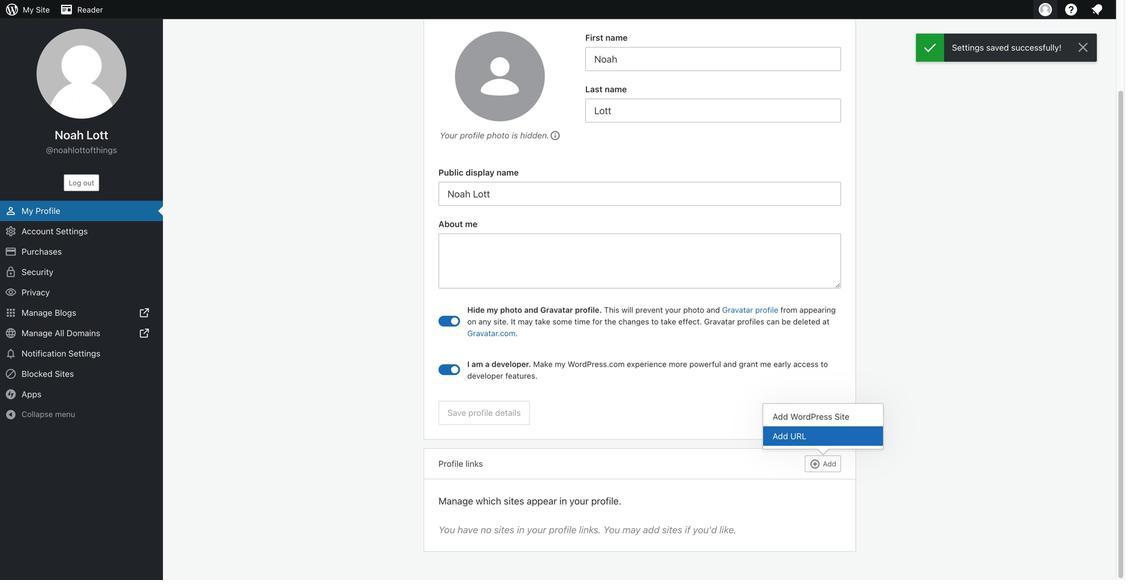 Task type: locate. For each thing, give the bounding box(es) containing it.
log out
[[69, 179, 94, 187]]

some
[[553, 317, 573, 326]]

may right it
[[518, 317, 533, 326]]

my left reader link on the left top
[[23, 5, 34, 14]]

0 vertical spatial in
[[560, 495, 567, 507]]

add button
[[805, 456, 842, 472]]

to down "prevent"
[[652, 317, 659, 326]]

0 vertical spatial add
[[773, 412, 789, 422]]

1 vertical spatial me
[[761, 360, 772, 369]]

menu inside tooltip
[[764, 404, 883, 449]]

settings down "my profile" link
[[56, 226, 88, 236]]

0 horizontal spatial your
[[527, 524, 547, 536]]

1 vertical spatial your
[[570, 495, 589, 507]]

site up add url "button"
[[835, 412, 850, 422]]

purchases link
[[0, 242, 163, 262]]

if
[[685, 524, 691, 536]]

can
[[767, 317, 780, 326]]

0 vertical spatial manage
[[22, 308, 52, 318]]

profile left links
[[439, 459, 464, 469]]

about
[[439, 219, 463, 229]]

lock image
[[5, 266, 17, 278]]

Public display name text field
[[439, 182, 842, 206]]

am
[[472, 360, 483, 369]]

my site
[[23, 5, 50, 14]]

profile right save
[[469, 408, 493, 418]]

gravatar right effect.
[[705, 317, 736, 326]]

your down appear
[[527, 524, 547, 536]]

will
[[622, 305, 634, 314]]

add for add wordpress site
[[773, 412, 789, 422]]

1 horizontal spatial you
[[604, 524, 620, 536]]

gravatar.com
[[468, 329, 516, 338]]

name for last name
[[605, 84, 627, 94]]

0 vertical spatial my
[[487, 305, 498, 314]]

it
[[511, 317, 516, 326]]

all
[[55, 328, 64, 338]]

to right the access
[[821, 360, 829, 369]]

your profile photo is hidden.
[[440, 130, 550, 140]]

hide my photo and gravatar profile.
[[468, 305, 602, 314]]

hide
[[468, 305, 485, 314]]

your
[[440, 130, 458, 140]]

1 horizontal spatial my
[[555, 360, 566, 369]]

may
[[518, 317, 533, 326], [623, 524, 641, 536]]

your up effect.
[[666, 305, 682, 314]]

more information image
[[550, 130, 560, 140]]

menu
[[764, 404, 883, 449]]

1 vertical spatial site
[[835, 412, 850, 422]]

manage up notification
[[22, 328, 52, 338]]

1 vertical spatial in
[[517, 524, 525, 536]]

2 horizontal spatial and
[[724, 360, 737, 369]]

i
[[468, 360, 470, 369]]

my for hide
[[487, 305, 498, 314]]

1 horizontal spatial to
[[821, 360, 829, 369]]

language image
[[5, 327, 17, 339]]

visibility image
[[5, 287, 17, 299]]

add url button
[[764, 427, 883, 446]]

gravatar up some
[[541, 305, 573, 314]]

0 horizontal spatial in
[[517, 524, 525, 536]]

reader link
[[55, 0, 108, 19]]

manage inside main content
[[439, 495, 474, 507]]

manage
[[22, 308, 52, 318], [22, 328, 52, 338], [439, 495, 474, 507]]

changes
[[619, 317, 650, 326]]

in right appear
[[560, 495, 567, 507]]

public display name
[[439, 168, 519, 177]]

help image
[[1065, 2, 1079, 17]]

my up any
[[487, 305, 498, 314]]

2 vertical spatial settings
[[68, 349, 100, 358]]

take down hide my photo and gravatar profile.
[[535, 317, 551, 326]]

photo for and
[[500, 305, 523, 314]]

manage all domains link
[[0, 323, 163, 343]]

2 vertical spatial manage
[[439, 495, 474, 507]]

my site link
[[0, 0, 55, 19]]

domains
[[67, 328, 100, 338]]

2 vertical spatial your
[[527, 524, 547, 536]]

gravatar
[[541, 305, 573, 314], [723, 305, 754, 314], [705, 317, 736, 326]]

tooltip
[[763, 403, 884, 456]]

1 vertical spatial to
[[821, 360, 829, 369]]

name inside last name group
[[605, 84, 627, 94]]

you'd
[[693, 524, 717, 536]]

add down add url "button"
[[823, 460, 837, 468]]

manage up have
[[439, 495, 474, 507]]

profile
[[460, 130, 485, 140], [756, 305, 779, 314], [469, 408, 493, 418], [549, 524, 577, 536]]

appearing
[[800, 305, 836, 314]]

1 vertical spatial my
[[555, 360, 566, 369]]

0 vertical spatial your
[[666, 305, 682, 314]]

links
[[466, 459, 483, 469]]

from
[[781, 305, 798, 314]]

menu containing add wordpress site
[[764, 404, 883, 449]]

me left early
[[761, 360, 772, 369]]

privacy link
[[0, 282, 163, 303]]

1 vertical spatial name
[[605, 84, 627, 94]]

public
[[439, 168, 464, 177]]

main content
[[424, 0, 856, 551]]

1 horizontal spatial me
[[761, 360, 772, 369]]

manage blogs link
[[0, 303, 163, 323]]

may left add
[[623, 524, 641, 536]]

you right the links.
[[604, 524, 620, 536]]

profile
[[36, 206, 60, 216], [439, 459, 464, 469]]

0 vertical spatial site
[[36, 5, 50, 14]]

0 horizontal spatial me
[[465, 219, 478, 229]]

you left have
[[439, 524, 455, 536]]

0 vertical spatial may
[[518, 317, 533, 326]]

add up add url
[[773, 412, 789, 422]]

settings image
[[5, 225, 17, 237]]

manage your notifications image
[[1090, 2, 1105, 17]]

wordpress
[[791, 412, 833, 422]]

0 horizontal spatial profile
[[36, 206, 60, 216]]

0 vertical spatial my
[[23, 5, 34, 14]]

a
[[485, 360, 490, 369]]

profile left the links.
[[549, 524, 577, 536]]

2 vertical spatial name
[[497, 168, 519, 177]]

you have no sites in your profile links. you may add sites if you'd like.
[[439, 524, 737, 536]]

1 vertical spatial add
[[773, 431, 789, 441]]

manage all domains
[[22, 328, 100, 338]]

the
[[605, 317, 617, 326]]

profile up account settings
[[36, 206, 60, 216]]

1 horizontal spatial your
[[570, 495, 589, 507]]

my profile image
[[1039, 3, 1053, 16]]

photo
[[487, 130, 510, 140], [500, 305, 523, 314], [684, 305, 705, 314]]

manage down privacy
[[22, 308, 52, 318]]

2 take from the left
[[661, 317, 677, 326]]

0 vertical spatial name
[[606, 33, 628, 43]]

profile. up the links.
[[592, 495, 622, 507]]

1 vertical spatial may
[[623, 524, 641, 536]]

my right person image
[[22, 206, 33, 216]]

make my wordpress.com experience more powerful and grant me early access to developer features.
[[468, 360, 829, 380]]

site
[[36, 5, 50, 14], [835, 412, 850, 422]]

settings
[[953, 43, 985, 52], [56, 226, 88, 236], [68, 349, 100, 358]]

privacy
[[22, 287, 50, 297]]

1 vertical spatial settings
[[56, 226, 88, 236]]

menu
[[55, 410, 75, 419]]

name inside first name group
[[606, 33, 628, 43]]

in for sites
[[517, 524, 525, 536]]

me
[[465, 219, 478, 229], [761, 360, 772, 369]]

1 horizontal spatial profile
[[439, 459, 464, 469]]

0 vertical spatial to
[[652, 317, 659, 326]]

first
[[586, 33, 604, 43]]

settings down the domains
[[68, 349, 100, 358]]

1 horizontal spatial take
[[661, 317, 677, 326]]

0 vertical spatial profile
[[36, 206, 60, 216]]

profile right your
[[460, 130, 485, 140]]

site left reader link on the left top
[[36, 5, 50, 14]]

block image
[[5, 368, 17, 380]]

0 horizontal spatial site
[[36, 5, 50, 14]]

0 horizontal spatial my
[[487, 305, 498, 314]]

name right last
[[605, 84, 627, 94]]

1 vertical spatial my
[[22, 206, 33, 216]]

0 horizontal spatial you
[[439, 524, 455, 536]]

make
[[534, 360, 553, 369]]

1 horizontal spatial site
[[835, 412, 850, 422]]

profile. up the time
[[575, 305, 602, 314]]

me right 'about'
[[465, 219, 478, 229]]

security link
[[0, 262, 163, 282]]

add wordpress site
[[773, 412, 850, 422]]

this will prevent your photo and gravatar profile
[[604, 305, 779, 314]]

photo for is
[[487, 130, 510, 140]]

my inside make my wordpress.com experience more powerful and grant me early access to developer features.
[[555, 360, 566, 369]]

in
[[560, 495, 567, 507], [517, 524, 525, 536]]

sites
[[504, 495, 524, 507], [494, 524, 515, 536], [662, 524, 683, 536]]

0 horizontal spatial to
[[652, 317, 659, 326]]

any
[[479, 317, 492, 326]]

profile.
[[575, 305, 602, 314], [592, 495, 622, 507]]

1 horizontal spatial may
[[623, 524, 641, 536]]

add
[[773, 412, 789, 422], [773, 431, 789, 441], [823, 460, 837, 468]]

notice status
[[917, 34, 1098, 62]]

wordpress.com
[[568, 360, 625, 369]]

photo left is
[[487, 130, 510, 140]]

photo up it
[[500, 305, 523, 314]]

2 vertical spatial add
[[823, 460, 837, 468]]

name right display
[[497, 168, 519, 177]]

my right make at the left bottom of the page
[[555, 360, 566, 369]]

in down manage which sites appear in your profile.
[[517, 524, 525, 536]]

add left the 'url'
[[773, 431, 789, 441]]

reader
[[77, 5, 103, 14]]

0 horizontal spatial may
[[518, 317, 533, 326]]

1 horizontal spatial in
[[560, 495, 567, 507]]

save profile details
[[448, 408, 521, 418]]

collapse menu link
[[0, 405, 163, 424]]

photo up effect.
[[684, 305, 705, 314]]

your up the you have no sites in your profile links. you may add sites if you'd like.
[[570, 495, 589, 507]]

2 horizontal spatial your
[[666, 305, 682, 314]]

to inside make my wordpress.com experience more powerful and grant me early access to developer features.
[[821, 360, 829, 369]]

0 vertical spatial settings
[[953, 43, 985, 52]]

site.
[[494, 317, 509, 326]]

this
[[604, 305, 620, 314]]

1 vertical spatial manage
[[22, 328, 52, 338]]

profile inside save profile details "button"
[[469, 408, 493, 418]]

notification settings
[[22, 349, 100, 358]]

name for first name
[[606, 33, 628, 43]]

account
[[22, 226, 54, 236]]

me inside group
[[465, 219, 478, 229]]

name right first
[[606, 33, 628, 43]]

log out button
[[64, 174, 99, 191]]

0 vertical spatial me
[[465, 219, 478, 229]]

settings left saved
[[953, 43, 985, 52]]

blocked sites link
[[0, 364, 163, 384]]

settings inside the notice status
[[953, 43, 985, 52]]

noah lott image
[[37, 29, 126, 119]]

add inside "button"
[[773, 431, 789, 441]]

0 horizontal spatial take
[[535, 317, 551, 326]]

is
[[512, 130, 518, 140]]

take left effect.
[[661, 317, 677, 326]]

manage for manage which sites appear in your profile.
[[439, 495, 474, 507]]



Task type: describe. For each thing, give the bounding box(es) containing it.
sites right no
[[494, 524, 515, 536]]

at
[[823, 317, 830, 326]]

2 you from the left
[[604, 524, 620, 536]]

from appearing on any site. it may take some time for the changes to take effect. gravatar profiles can be deleted at gravatar.com .
[[468, 305, 836, 338]]

effect.
[[679, 317, 702, 326]]

powerful
[[690, 360, 722, 369]]

time
[[575, 317, 591, 326]]

details
[[496, 408, 521, 418]]

for
[[593, 317, 603, 326]]

1 horizontal spatial and
[[707, 305, 720, 314]]

1 vertical spatial profile
[[439, 459, 464, 469]]

my profile
[[22, 206, 60, 216]]

last
[[586, 84, 603, 94]]

access
[[794, 360, 819, 369]]

collapse menu
[[22, 410, 75, 419]]

profile up can
[[756, 305, 779, 314]]

my profile link
[[0, 201, 163, 221]]

First name text field
[[586, 47, 842, 71]]

gravatar.com link
[[468, 329, 516, 338]]

blogs
[[55, 308, 76, 318]]

1 you from the left
[[439, 524, 455, 536]]

purchases
[[22, 247, 62, 257]]

name inside public display name group
[[497, 168, 519, 177]]

experience
[[627, 360, 667, 369]]

me inside make my wordpress.com experience more powerful and grant me early access to developer features.
[[761, 360, 772, 369]]

apps image
[[5, 307, 17, 319]]

display
[[466, 168, 495, 177]]

public display name group
[[439, 166, 842, 206]]

in for appear
[[560, 495, 567, 507]]

credit_card image
[[5, 246, 17, 258]]

on
[[468, 317, 477, 326]]

0 vertical spatial profile.
[[575, 305, 602, 314]]

Last name text field
[[586, 99, 842, 123]]

hidden.
[[521, 130, 550, 140]]

no
[[481, 524, 492, 536]]

last name
[[586, 84, 627, 94]]

gravatar profile link
[[723, 305, 779, 314]]

saved
[[987, 43, 1010, 52]]

1 vertical spatial profile.
[[592, 495, 622, 507]]

notification settings link
[[0, 343, 163, 364]]

security
[[22, 267, 53, 277]]

apps link
[[0, 384, 163, 405]]

dismiss image
[[1077, 40, 1091, 55]]

log
[[69, 179, 81, 187]]

add inside main content
[[823, 460, 837, 468]]

prevent
[[636, 305, 663, 314]]

links.
[[579, 524, 601, 536]]

.
[[516, 329, 518, 338]]

person image
[[5, 205, 17, 217]]

collapse
[[22, 410, 53, 419]]

appear
[[527, 495, 557, 507]]

my for my site
[[23, 5, 34, 14]]

tooltip containing add wordpress site
[[763, 403, 884, 456]]

manage for manage blogs
[[22, 308, 52, 318]]

last name group
[[586, 83, 842, 123]]

add url
[[773, 431, 807, 441]]

about me group
[[439, 218, 842, 292]]

About me text field
[[439, 233, 842, 289]]

like.
[[720, 524, 737, 536]]

and inside make my wordpress.com experience more powerful and grant me early access to developer features.
[[724, 360, 737, 369]]

gravatar inside from appearing on any site. it may take some time for the changes to take effect. gravatar profiles can be deleted at gravatar.com .
[[705, 317, 736, 326]]

settings saved successfully!
[[953, 43, 1062, 52]]

notification
[[22, 349, 66, 358]]

gravatar up profiles
[[723, 305, 754, 314]]

your for profile.
[[570, 495, 589, 507]]

add wordpress site button
[[764, 407, 883, 427]]

sites right which
[[504, 495, 524, 507]]

1 take from the left
[[535, 317, 551, 326]]

manage which sites appear in your profile.
[[439, 495, 622, 507]]

notifications image
[[5, 348, 17, 360]]

your for profile
[[527, 524, 547, 536]]

my for make
[[555, 360, 566, 369]]

account settings
[[22, 226, 88, 236]]

apps
[[22, 389, 42, 399]]

profile links
[[439, 459, 483, 469]]

first name
[[586, 33, 628, 43]]

add for add url
[[773, 431, 789, 441]]

noah lott @ noahlottofthings
[[46, 128, 117, 155]]

main content containing manage which sites appear in your profile.
[[424, 0, 856, 551]]

noahlottofthings
[[54, 145, 117, 155]]

successfully!
[[1012, 43, 1062, 52]]

blocked
[[22, 369, 53, 379]]

grant
[[739, 360, 759, 369]]

may inside from appearing on any site. it may take some time for the changes to take effect. gravatar profiles can be deleted at gravatar.com .
[[518, 317, 533, 326]]

settings for notification settings
[[68, 349, 100, 358]]

0 horizontal spatial and
[[525, 305, 539, 314]]

first name group
[[586, 31, 842, 71]]

url
[[791, 431, 807, 441]]

account settings link
[[0, 221, 163, 242]]

my for my profile
[[22, 206, 33, 216]]

i am a developer.
[[468, 360, 531, 369]]

have
[[458, 524, 478, 536]]

developer
[[468, 371, 504, 380]]

profiles
[[738, 317, 765, 326]]

sites
[[55, 369, 74, 379]]

more
[[669, 360, 688, 369]]

sites left if
[[662, 524, 683, 536]]

deleted
[[793, 317, 821, 326]]

manage for manage all domains
[[22, 328, 52, 338]]

out
[[83, 179, 94, 187]]

save profile details button
[[439, 401, 530, 425]]

to inside from appearing on any site. it may take some time for the changes to take effect. gravatar profiles can be deleted at gravatar.com .
[[652, 317, 659, 326]]

@
[[46, 145, 54, 155]]

about me
[[439, 219, 478, 229]]

save
[[448, 408, 466, 418]]

settings for account settings
[[56, 226, 88, 236]]

site inside button
[[835, 412, 850, 422]]



Task type: vqa. For each thing, say whether or not it's contained in the screenshot.
Last
yes



